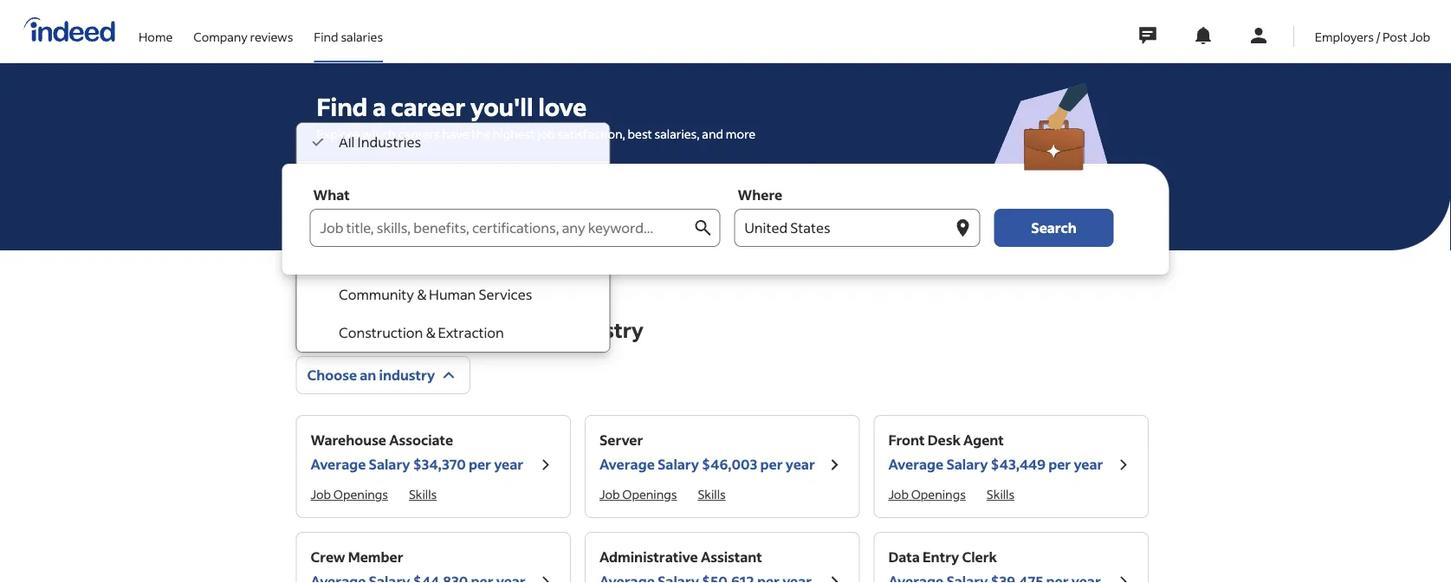 Task type: locate. For each thing, give the bounding box(es) containing it.
skills link down '$34,370'
[[409, 487, 437, 502]]

1 horizontal spatial salary
[[658, 455, 699, 473]]

construction
[[338, 324, 423, 342]]

3 job openings from the left
[[889, 487, 966, 502]]

grounds
[[410, 247, 466, 265]]

search
[[1032, 219, 1077, 237]]

job for warehouse associate average salary $34,370 per year
[[311, 487, 331, 502]]

skills down $43,449
[[987, 487, 1015, 502]]

find left salaries
[[314, 29, 339, 44]]

0 horizontal spatial per
[[469, 455, 491, 473]]

browse
[[296, 316, 370, 343]]

administrative for administrative & business operations
[[338, 171, 432, 189]]

salaries,
[[655, 126, 700, 142]]

1 openings from the left
[[334, 487, 388, 502]]

1 job openings link from the left
[[311, 487, 388, 502]]

year right '$34,370'
[[494, 455, 524, 473]]

2 skills from the left
[[698, 487, 726, 502]]

per right $46,003
[[761, 455, 783, 473]]

& up grounds
[[421, 209, 431, 227]]

0 horizontal spatial year
[[494, 455, 524, 473]]

1 horizontal spatial administrative
[[600, 548, 698, 566]]

crew member link
[[311, 547, 526, 583]]

location field
[[735, 209, 953, 247]]

2 horizontal spatial skills link
[[987, 487, 1015, 502]]

job openings for average
[[311, 487, 388, 502]]

salary
[[369, 455, 410, 473], [658, 455, 699, 473], [947, 455, 988, 473]]

2 horizontal spatial year
[[1074, 455, 1104, 473]]

average down server
[[600, 455, 655, 473]]

2 year from the left
[[786, 455, 815, 473]]

company reviews
[[194, 29, 293, 44]]

agent
[[964, 431, 1004, 449]]

& left grounds
[[398, 247, 407, 265]]

1 horizontal spatial skills link
[[698, 487, 726, 502]]

0 horizontal spatial job openings
[[311, 487, 388, 502]]

job down 'front'
[[889, 487, 909, 502]]

2 horizontal spatial job openings link
[[889, 487, 966, 502]]

3 skills link from the left
[[987, 487, 1015, 502]]

cleaning & grounds maintenance
[[338, 247, 552, 265]]

0 vertical spatial find
[[314, 29, 339, 44]]

0 vertical spatial administrative
[[338, 171, 432, 189]]

1 job openings from the left
[[311, 487, 388, 502]]

$43,449
[[991, 455, 1046, 473]]

openings
[[334, 487, 388, 502], [623, 487, 677, 502], [912, 487, 966, 502]]

3 skills from the left
[[987, 487, 1015, 502]]

home
[[139, 29, 173, 44]]

business
[[447, 171, 504, 189]]

find
[[314, 29, 339, 44], [317, 91, 368, 122]]

average down 'front'
[[889, 455, 944, 473]]

0 horizontal spatial job openings link
[[311, 487, 388, 502]]

2 job openings from the left
[[600, 487, 677, 502]]

job openings link down warehouse
[[311, 487, 388, 502]]

salary inside server average salary $46,003 per year
[[658, 455, 699, 473]]

1 vertical spatial find
[[317, 91, 368, 122]]

job openings down server
[[600, 487, 677, 502]]

job down server
[[600, 487, 620, 502]]

maintenance
[[468, 247, 552, 265]]

average down warehouse
[[311, 455, 366, 473]]

administrative left assistant
[[600, 548, 698, 566]]

1 horizontal spatial year
[[786, 455, 815, 473]]

2 horizontal spatial job openings
[[889, 487, 966, 502]]

architecture & engineering
[[338, 209, 512, 227]]

services
[[479, 286, 532, 303]]

openings down server
[[623, 487, 677, 502]]

1 vertical spatial administrative
[[600, 548, 698, 566]]

salary left $46,003
[[658, 455, 699, 473]]

2 openings from the left
[[623, 487, 677, 502]]

1 horizontal spatial openings
[[623, 487, 677, 502]]

best
[[628, 126, 653, 142]]

job openings link down desk
[[889, 487, 966, 502]]

search button
[[995, 209, 1114, 247]]

skills link down $46,003
[[698, 487, 726, 502]]

industries
[[357, 133, 421, 151]]

desk
[[928, 431, 961, 449]]

& down community & human services
[[426, 324, 435, 342]]

skills link for $43,449 per year
[[987, 487, 1015, 502]]

3 job openings link from the left
[[889, 487, 966, 502]]

2 average from the left
[[600, 455, 655, 473]]

warehouse
[[311, 431, 387, 449]]

2 horizontal spatial skills
[[987, 487, 1015, 502]]

job openings down warehouse
[[311, 487, 388, 502]]

2 job openings link from the left
[[600, 487, 677, 502]]

3 openings from the left
[[912, 487, 966, 502]]

$46,003
[[702, 455, 758, 473]]

0 horizontal spatial salary
[[369, 455, 410, 473]]

salary down associate
[[369, 455, 410, 473]]

1 average from the left
[[311, 455, 366, 473]]

salary down agent
[[947, 455, 988, 473]]

administrative assistant
[[600, 548, 763, 566]]

employers / post job link
[[1316, 0, 1431, 59]]

2 per from the left
[[761, 455, 783, 473]]

more
[[726, 126, 756, 142]]

have
[[442, 126, 469, 142]]

clerk
[[962, 548, 998, 566]]

&
[[435, 171, 444, 189], [421, 209, 431, 227], [398, 247, 407, 265], [417, 286, 426, 303], [426, 324, 435, 342]]

all industries
[[338, 133, 421, 151]]

skills down $46,003
[[698, 487, 726, 502]]

per right '$34,370'
[[469, 455, 491, 473]]

0 horizontal spatial industry
[[379, 366, 435, 384]]

job openings link for agent
[[889, 487, 966, 502]]

skills link down $43,449
[[987, 487, 1015, 502]]

job openings
[[311, 487, 388, 502], [600, 487, 677, 502], [889, 487, 966, 502]]

skills
[[409, 487, 437, 502], [698, 487, 726, 502], [987, 487, 1015, 502]]

year inside warehouse associate average salary $34,370 per year
[[494, 455, 524, 473]]

average
[[311, 455, 366, 473], [600, 455, 655, 473], [889, 455, 944, 473]]

job for front desk agent average salary $43,449 per year
[[889, 487, 909, 502]]

job openings link down server
[[600, 487, 677, 502]]

1 horizontal spatial per
[[761, 455, 783, 473]]

per
[[469, 455, 491, 473], [761, 455, 783, 473], [1049, 455, 1072, 473]]

2 horizontal spatial salary
[[947, 455, 988, 473]]

skills down '$34,370'
[[409, 487, 437, 502]]

1 skills link from the left
[[409, 487, 437, 502]]

0 horizontal spatial skills link
[[409, 487, 437, 502]]

front
[[889, 431, 925, 449]]

& left business
[[435, 171, 444, 189]]

0 horizontal spatial administrative
[[338, 171, 432, 189]]

which
[[362, 126, 396, 142]]

all
[[338, 133, 354, 151]]

list box
[[297, 123, 610, 352]]

by
[[531, 316, 556, 343]]

industry right by
[[560, 316, 644, 343]]

job
[[1411, 29, 1431, 44], [311, 487, 331, 502], [600, 487, 620, 502], [889, 487, 909, 502]]

1 horizontal spatial skills
[[698, 487, 726, 502]]

skills for $46,003 per year
[[698, 487, 726, 502]]

careers
[[398, 126, 440, 142]]

salaries
[[341, 29, 383, 44]]

openings down desk
[[912, 487, 966, 502]]

and
[[702, 126, 724, 142]]

2 skills link from the left
[[698, 487, 726, 502]]

administrative assistant link
[[600, 547, 812, 583]]

associate
[[389, 431, 454, 449]]

assistant
[[701, 548, 763, 566]]

2 horizontal spatial openings
[[912, 487, 966, 502]]

1 year from the left
[[494, 455, 524, 473]]

community & human services option
[[297, 276, 610, 314]]

skills for $34,370 per year
[[409, 487, 437, 502]]

find salaries link
[[314, 0, 383, 59]]

paying
[[413, 316, 481, 343]]

year inside server average salary $46,003 per year
[[786, 455, 815, 473]]

skills link
[[409, 487, 437, 502], [698, 487, 726, 502], [987, 487, 1015, 502]]

find up explore at the top of page
[[317, 91, 368, 122]]

year
[[494, 455, 524, 473], [786, 455, 815, 473], [1074, 455, 1104, 473]]

1 per from the left
[[469, 455, 491, 473]]

administrative down 'industries'
[[338, 171, 432, 189]]

2 salary from the left
[[658, 455, 699, 473]]

& for administrative
[[435, 171, 444, 189]]

job openings link
[[311, 487, 388, 502], [600, 487, 677, 502], [889, 487, 966, 502]]

you'll
[[471, 91, 534, 122]]

average inside server average salary $46,003 per year
[[600, 455, 655, 473]]

& inside option
[[417, 286, 426, 303]]

find inside find a career you'll love explore which careers have the highest job satisfaction, best salaries, and more
[[317, 91, 368, 122]]

3 year from the left
[[1074, 455, 1104, 473]]

1 vertical spatial industry
[[379, 366, 435, 384]]

industry right an
[[379, 366, 435, 384]]

2 horizontal spatial per
[[1049, 455, 1072, 473]]

& left human
[[417, 286, 426, 303]]

& for construction
[[426, 324, 435, 342]]

openings for salary
[[623, 487, 677, 502]]

server
[[600, 431, 643, 449]]

employers
[[1316, 29, 1375, 44]]

0 vertical spatial industry
[[560, 316, 644, 343]]

1 horizontal spatial job openings
[[600, 487, 677, 502]]

0 horizontal spatial skills
[[409, 487, 437, 502]]

job right post
[[1411, 29, 1431, 44]]

year right $46,003
[[786, 455, 815, 473]]

year right $43,449
[[1074, 455, 1104, 473]]

data entry clerk link
[[889, 547, 1101, 583]]

openings down warehouse
[[334, 487, 388, 502]]

choose an industry button
[[296, 356, 471, 394]]

job openings down desk
[[889, 487, 966, 502]]

job for server average salary $46,003 per year
[[600, 487, 620, 502]]

industry
[[560, 316, 644, 343], [379, 366, 435, 384]]

administrative for administrative assistant
[[600, 548, 698, 566]]

1 salary from the left
[[369, 455, 410, 473]]

0 horizontal spatial average
[[311, 455, 366, 473]]

per inside warehouse associate average salary $34,370 per year
[[469, 455, 491, 473]]

per right $43,449
[[1049, 455, 1072, 473]]

administrative inside "link"
[[600, 548, 698, 566]]

0 horizontal spatial openings
[[334, 487, 388, 502]]

3 average from the left
[[889, 455, 944, 473]]

3 salary from the left
[[947, 455, 988, 473]]

find for a
[[317, 91, 368, 122]]

1 skills from the left
[[409, 487, 437, 502]]

job down warehouse
[[311, 487, 331, 502]]

administrative
[[338, 171, 432, 189], [600, 548, 698, 566]]

1 horizontal spatial job openings link
[[600, 487, 677, 502]]

3 per from the left
[[1049, 455, 1072, 473]]

2 horizontal spatial average
[[889, 455, 944, 473]]

openings for average
[[334, 487, 388, 502]]

1 horizontal spatial average
[[600, 455, 655, 473]]



Task type: vqa. For each thing, say whether or not it's contained in the screenshot.
indeed proudly celebrates hispanic heritage month icon
no



Task type: describe. For each thing, give the bounding box(es) containing it.
an
[[360, 366, 376, 384]]

messages unread count 0 image
[[1137, 18, 1160, 53]]

browse top paying jobs by industry
[[296, 316, 644, 343]]

per inside front desk agent average salary $43,449 per year
[[1049, 455, 1072, 473]]

all industries option
[[297, 123, 610, 161]]

architecture
[[338, 209, 419, 227]]

data entry clerk
[[889, 548, 998, 566]]

openings for agent
[[912, 487, 966, 502]]

list box containing all industries
[[297, 123, 610, 352]]

front desk agent average salary $43,449 per year
[[889, 431, 1104, 473]]

construction & extraction
[[338, 324, 504, 342]]

job openings link for average
[[311, 487, 388, 502]]

& for cleaning
[[398, 247, 407, 265]]

Job title, skills, benefits, certifications, any keyword... field
[[310, 209, 693, 247]]

human
[[429, 286, 476, 303]]

warehouse associate average salary $34,370 per year
[[311, 431, 524, 473]]

a
[[373, 91, 386, 122]]

community & human services
[[338, 286, 532, 303]]

salary inside warehouse associate average salary $34,370 per year
[[369, 455, 410, 473]]

skills link for $34,370 per year
[[409, 487, 437, 502]]

average inside front desk agent average salary $43,449 per year
[[889, 455, 944, 473]]

notifications unread count 0 image
[[1193, 25, 1214, 46]]

community
[[338, 286, 414, 303]]

find salaries
[[314, 29, 383, 44]]

top
[[375, 316, 409, 343]]

account image
[[1249, 25, 1270, 46]]

the
[[472, 126, 491, 142]]

find for salaries
[[314, 29, 339, 44]]

year inside front desk agent average salary $43,449 per year
[[1074, 455, 1104, 473]]

extraction
[[438, 324, 504, 342]]

company
[[194, 29, 248, 44]]

crew
[[311, 548, 345, 566]]

$34,370
[[413, 455, 466, 473]]

entry
[[923, 548, 960, 566]]

satisfaction,
[[558, 126, 626, 142]]

average inside warehouse associate average salary $34,370 per year
[[311, 455, 366, 473]]

choose
[[307, 366, 357, 384]]

choose an industry
[[307, 366, 435, 384]]

job
[[538, 126, 555, 142]]

highest
[[493, 126, 535, 142]]

per inside server average salary $46,003 per year
[[761, 455, 783, 473]]

job openings for agent
[[889, 487, 966, 502]]

data
[[889, 548, 920, 566]]

career
[[391, 91, 466, 122]]

salary inside front desk agent average salary $43,449 per year
[[947, 455, 988, 473]]

crew member
[[311, 548, 404, 566]]

cleaning
[[338, 247, 395, 265]]

skills for $43,449 per year
[[987, 487, 1015, 502]]

& for architecture
[[421, 209, 431, 227]]

server average salary $46,003 per year
[[600, 431, 815, 473]]

engineering
[[433, 209, 512, 227]]

company reviews link
[[194, 0, 293, 59]]

explore
[[317, 126, 360, 142]]

operations
[[506, 171, 579, 189]]

administrative & business operations
[[338, 171, 579, 189]]

industry inside "popup button"
[[379, 366, 435, 384]]

/
[[1377, 29, 1381, 44]]

home link
[[139, 0, 173, 59]]

love
[[538, 91, 587, 122]]

where
[[738, 186, 783, 204]]

1 horizontal spatial industry
[[560, 316, 644, 343]]

member
[[348, 548, 404, 566]]

skills link for $46,003 per year
[[698, 487, 726, 502]]

& for community
[[417, 286, 426, 303]]

job openings link for salary
[[600, 487, 677, 502]]

reviews
[[250, 29, 293, 44]]

jobs
[[485, 316, 527, 343]]

post
[[1383, 29, 1408, 44]]

what
[[313, 186, 350, 204]]

find a career you'll love explore which careers have the highest job satisfaction, best salaries, and more
[[317, 91, 756, 142]]

job openings for salary
[[600, 487, 677, 502]]

employers / post job
[[1316, 29, 1431, 44]]



